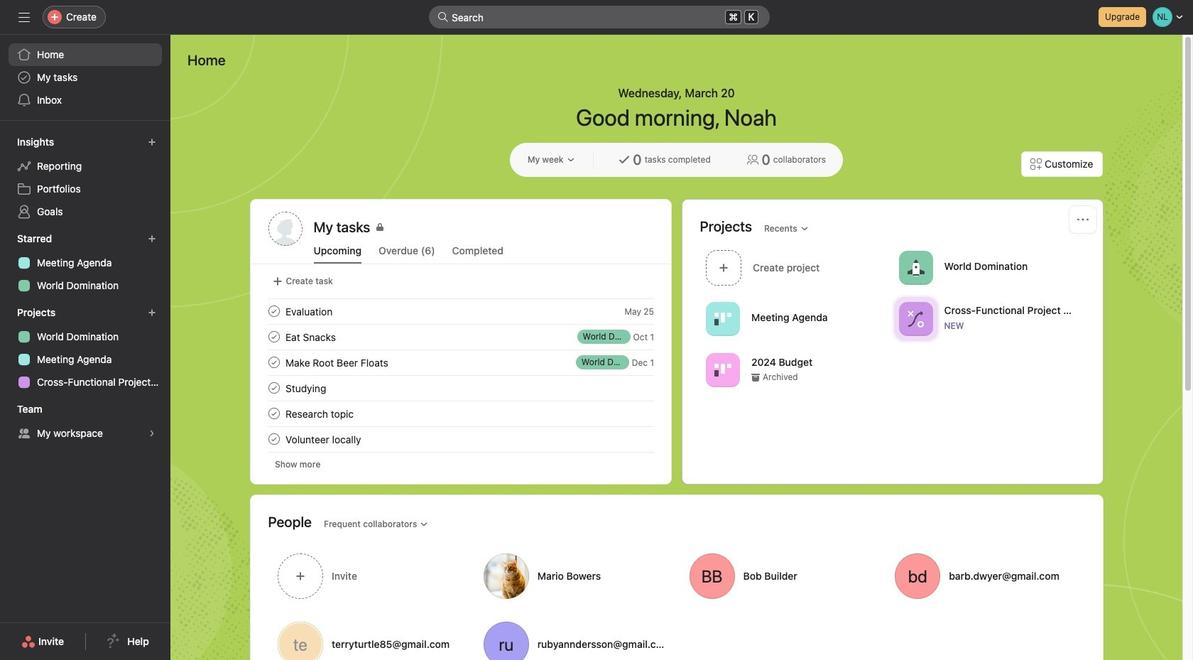 Task type: describe. For each thing, give the bounding box(es) containing it.
mark complete image for third list item from the top
[[265, 354, 283, 371]]

2 mark complete checkbox from the top
[[265, 380, 283, 397]]

3 list item from the top
[[251, 350, 671, 375]]

global element
[[0, 35, 171, 120]]

new project or portfolio image
[[148, 308, 156, 317]]

actions image
[[1078, 214, 1089, 225]]

1 list item from the top
[[251, 298, 671, 324]]

add profile photo image
[[268, 212, 302, 246]]

5 list item from the top
[[251, 426, 671, 452]]

mark complete checkbox for 2nd list item from the top
[[265, 328, 283, 345]]

line_and_symbols image
[[908, 310, 925, 327]]

new insights image
[[148, 138, 156, 146]]

1 board image from the top
[[715, 310, 732, 327]]

prominent image
[[438, 11, 449, 23]]

2 board image from the top
[[715, 361, 732, 378]]

projects element
[[0, 300, 171, 397]]

rocket image
[[908, 259, 925, 276]]



Task type: locate. For each thing, give the bounding box(es) containing it.
2 vertical spatial mark complete checkbox
[[265, 431, 283, 448]]

1 mark complete checkbox from the top
[[265, 354, 283, 371]]

teams element
[[0, 397, 171, 448]]

0 vertical spatial mark complete checkbox
[[265, 354, 283, 371]]

mark complete image for 5th list item from the top of the page
[[265, 431, 283, 448]]

board image
[[715, 310, 732, 327], [715, 361, 732, 378]]

1 vertical spatial mark complete checkbox
[[265, 380, 283, 397]]

Mark complete checkbox
[[265, 354, 283, 371], [265, 380, 283, 397], [265, 405, 283, 422]]

2 mark complete image from the top
[[265, 354, 283, 371]]

4 mark complete image from the top
[[265, 431, 283, 448]]

insights element
[[0, 129, 171, 226]]

1 vertical spatial mark complete image
[[265, 380, 283, 397]]

1 mark complete image from the top
[[265, 328, 283, 345]]

None field
[[429, 6, 770, 28]]

3 mark complete checkbox from the top
[[265, 405, 283, 422]]

see details, my workspace image
[[148, 429, 156, 438]]

mark complete checkbox for 5th list item from the top of the page
[[265, 431, 283, 448]]

2 vertical spatial mark complete checkbox
[[265, 405, 283, 422]]

mark complete image
[[265, 303, 283, 320], [265, 380, 283, 397]]

mark complete image for second list item from the bottom of the page
[[265, 380, 283, 397]]

2 mark complete image from the top
[[265, 380, 283, 397]]

Mark complete checkbox
[[265, 303, 283, 320], [265, 328, 283, 345], [265, 431, 283, 448]]

2 mark complete checkbox from the top
[[265, 328, 283, 345]]

Search tasks, projects, and more text field
[[429, 6, 770, 28]]

0 vertical spatial mark complete checkbox
[[265, 303, 283, 320]]

3 mark complete image from the top
[[265, 405, 283, 422]]

2 list item from the top
[[251, 324, 671, 350]]

mark complete image
[[265, 328, 283, 345], [265, 354, 283, 371], [265, 405, 283, 422], [265, 431, 283, 448]]

mark complete image for 2nd list item from the top
[[265, 328, 283, 345]]

list item
[[251, 298, 671, 324], [251, 324, 671, 350], [251, 350, 671, 375], [251, 375, 671, 401], [251, 426, 671, 452]]

3 mark complete checkbox from the top
[[265, 431, 283, 448]]

mark complete image for 1st list item from the top
[[265, 303, 283, 320]]

0 vertical spatial mark complete image
[[265, 303, 283, 320]]

mark complete checkbox for 1st list item from the top
[[265, 303, 283, 320]]

1 vertical spatial board image
[[715, 361, 732, 378]]

starred element
[[0, 226, 171, 300]]

0 vertical spatial board image
[[715, 310, 732, 327]]

add items to starred image
[[148, 235, 156, 243]]

hide sidebar image
[[18, 11, 30, 23]]

4 list item from the top
[[251, 375, 671, 401]]

1 mark complete image from the top
[[265, 303, 283, 320]]

1 vertical spatial mark complete checkbox
[[265, 328, 283, 345]]

1 mark complete checkbox from the top
[[265, 303, 283, 320]]



Task type: vqa. For each thing, say whether or not it's contained in the screenshot.
3rd list item from the bottom
yes



